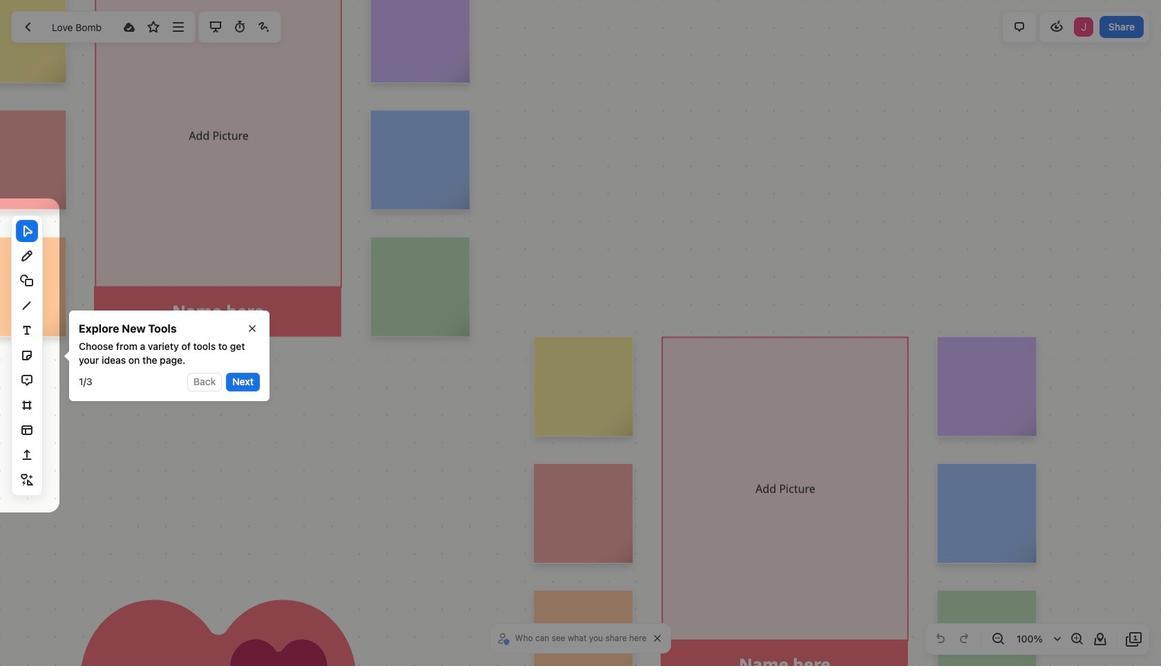 Task type: describe. For each thing, give the bounding box(es) containing it.
comment panel image
[[1012, 19, 1028, 35]]

Document name text field
[[42, 16, 116, 38]]

close image
[[249, 325, 256, 332]]

timer image
[[231, 19, 248, 35]]

laser image
[[256, 19, 272, 35]]

pages image
[[1127, 631, 1143, 647]]



Task type: locate. For each thing, give the bounding box(es) containing it.
list item
[[1073, 16, 1096, 38]]

choose from a variety of tools to get your ideas on the page. element
[[79, 340, 260, 367]]

more options image
[[170, 19, 186, 35]]

zoom out image
[[990, 631, 1007, 647]]

tooltip
[[59, 311, 270, 401]]

zoom in image
[[1069, 631, 1086, 647]]

presentation image
[[207, 19, 224, 35]]

close image
[[655, 635, 662, 642]]

list
[[1073, 16, 1096, 38]]

star this whiteboard image
[[145, 19, 162, 35]]

explore new tools element
[[79, 320, 177, 337]]

dashboard image
[[20, 19, 37, 35]]



Task type: vqa. For each thing, say whether or not it's contained in the screenshot.
timer icon
yes



